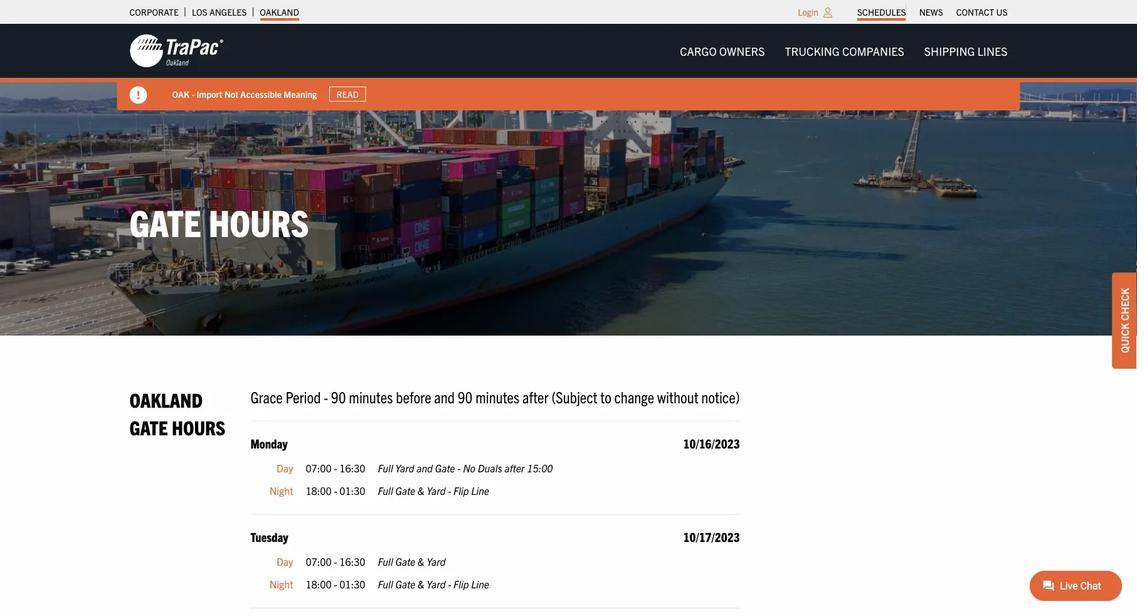 Task type: vqa. For each thing, say whether or not it's contained in the screenshot.
Quick Check "link"
yes



Task type: locate. For each thing, give the bounding box(es) containing it.
contact us link
[[957, 3, 1008, 21]]

1 day from the top
[[277, 462, 293, 474]]

shipping
[[925, 44, 975, 58]]

after left (subject
[[523, 387, 549, 407]]

1 90 from the left
[[331, 387, 346, 407]]

0 vertical spatial and
[[434, 387, 455, 407]]

2 18:00 from the top
[[306, 577, 332, 590]]

07:00 for monday
[[306, 462, 332, 474]]

2 day from the top
[[277, 555, 293, 568]]

monday
[[251, 435, 288, 451]]

0 vertical spatial night
[[270, 484, 293, 496]]

grace
[[251, 387, 283, 407]]

10/16/2023
[[684, 435, 740, 451]]

10/17/2023
[[684, 529, 740, 544]]

and right before
[[434, 387, 455, 407]]

1 vertical spatial day
[[277, 555, 293, 568]]

0 vertical spatial 07:00
[[306, 462, 332, 474]]

1 horizontal spatial oakland
[[260, 6, 299, 18]]

1 vertical spatial 16:30
[[340, 555, 365, 568]]

0 vertical spatial line
[[471, 484, 489, 496]]

07:00 - 16:30
[[306, 462, 365, 474], [306, 555, 365, 568]]

menu bar containing cargo owners
[[670, 38, 1018, 63]]

15:00
[[527, 462, 553, 474]]

1 vertical spatial night
[[270, 577, 293, 590]]

2 night from the top
[[270, 577, 293, 590]]

night
[[270, 484, 293, 496], [270, 577, 293, 590]]

1 vertical spatial 07:00 - 16:30
[[306, 555, 365, 568]]

18:00
[[306, 484, 332, 496], [306, 577, 332, 590]]

login
[[798, 6, 819, 18]]

1 horizontal spatial minutes
[[476, 387, 520, 407]]

angeles
[[209, 6, 247, 18]]

1 18:00 from the top
[[306, 484, 332, 496]]

2 07:00 - 16:30 from the top
[[306, 555, 365, 568]]

0 horizontal spatial 90
[[331, 387, 346, 407]]

yard
[[395, 462, 414, 474], [427, 484, 446, 496], [427, 555, 446, 568], [427, 577, 446, 590]]

0 vertical spatial 07:00 - 16:30
[[306, 462, 365, 474]]

period
[[286, 387, 321, 407]]

flip
[[454, 484, 469, 496], [454, 577, 469, 590]]

0 vertical spatial &
[[418, 484, 425, 496]]

quick check link
[[1112, 272, 1137, 369]]

2 16:30 from the top
[[340, 555, 365, 568]]

menu bar down the light image at the top right
[[670, 38, 1018, 63]]

without
[[657, 387, 699, 407]]

07:00
[[306, 462, 332, 474], [306, 555, 332, 568]]

18:00 - 01:30 for monday
[[306, 484, 365, 496]]

& for monday
[[418, 484, 425, 496]]

cargo owners link
[[670, 38, 775, 63]]

0 vertical spatial menu bar
[[851, 3, 1014, 21]]

0 vertical spatial day
[[277, 462, 293, 474]]

day down monday in the left of the page
[[277, 462, 293, 474]]

2 07:00 from the top
[[306, 555, 332, 568]]

1 vertical spatial 18:00 - 01:30
[[306, 577, 365, 590]]

day for monday
[[277, 462, 293, 474]]

1 vertical spatial hours
[[172, 414, 225, 439]]

contact us
[[957, 6, 1008, 18]]

1 18:00 - 01:30 from the top
[[306, 484, 365, 496]]

&
[[418, 484, 425, 496], [418, 555, 425, 568], [418, 577, 425, 590]]

menu bar
[[851, 3, 1014, 21], [670, 38, 1018, 63]]

notice)
[[702, 387, 740, 407]]

4 full from the top
[[378, 577, 393, 590]]

16:30
[[340, 462, 365, 474], [340, 555, 365, 568]]

90 right period
[[331, 387, 346, 407]]

los angeles
[[192, 6, 247, 18]]

2 line from the top
[[471, 577, 489, 590]]

0 horizontal spatial and
[[417, 462, 433, 474]]

shipping lines link
[[915, 38, 1018, 63]]

1 vertical spatial 01:30
[[340, 577, 365, 590]]

18:00 - 01:30
[[306, 484, 365, 496], [306, 577, 365, 590]]

news
[[920, 6, 943, 18]]

16:30 for monday
[[340, 462, 365, 474]]

1 vertical spatial &
[[418, 555, 425, 568]]

1 vertical spatial and
[[417, 462, 433, 474]]

quick check
[[1119, 288, 1131, 353]]

day
[[277, 462, 293, 474], [277, 555, 293, 568]]

0 vertical spatial 18:00 - 01:30
[[306, 484, 365, 496]]

1 vertical spatial 18:00
[[306, 577, 332, 590]]

1 07:00 from the top
[[306, 462, 332, 474]]

& for tuesday
[[418, 577, 425, 590]]

1 vertical spatial full gate & yard - flip line
[[378, 577, 489, 590]]

banner
[[0, 24, 1137, 110]]

gate
[[130, 198, 201, 244], [130, 414, 168, 439], [435, 462, 455, 474], [395, 484, 416, 496], [395, 555, 416, 568], [395, 577, 416, 590]]

night up the tuesday
[[270, 484, 293, 496]]

0 vertical spatial flip
[[454, 484, 469, 496]]

import
[[197, 88, 222, 100]]

0 vertical spatial full gate & yard - flip line
[[378, 484, 489, 496]]

(subject
[[552, 387, 598, 407]]

2 01:30 from the top
[[340, 577, 365, 590]]

1 16:30 from the top
[[340, 462, 365, 474]]

1 full gate & yard - flip line from the top
[[378, 484, 489, 496]]

day for tuesday
[[277, 555, 293, 568]]

1 vertical spatial menu bar
[[670, 38, 1018, 63]]

2 vertical spatial &
[[418, 577, 425, 590]]

after
[[523, 387, 549, 407], [505, 462, 525, 474]]

1 night from the top
[[270, 484, 293, 496]]

18:00 for tuesday
[[306, 577, 332, 590]]

1 vertical spatial line
[[471, 577, 489, 590]]

line for monday
[[471, 484, 489, 496]]

and
[[434, 387, 455, 407], [417, 462, 433, 474]]

01:30
[[340, 484, 365, 496], [340, 577, 365, 590]]

1 vertical spatial 07:00
[[306, 555, 332, 568]]

day down the tuesday
[[277, 555, 293, 568]]

full gate & yard - flip line down full gate & yard
[[378, 577, 489, 590]]

after right duals
[[505, 462, 525, 474]]

corporate
[[130, 6, 179, 18]]

menu bar up the shipping at the top right of page
[[851, 3, 1014, 21]]

and left "no"
[[417, 462, 433, 474]]

oakland image
[[130, 33, 224, 68]]

0 vertical spatial oakland
[[260, 6, 299, 18]]

3 & from the top
[[418, 577, 425, 590]]

1 07:00 - 16:30 from the top
[[306, 462, 365, 474]]

full
[[378, 462, 393, 474], [378, 484, 393, 496], [378, 555, 393, 568], [378, 577, 393, 590]]

90
[[331, 387, 346, 407], [458, 387, 473, 407]]

check
[[1119, 288, 1131, 321]]

07:00 - 16:30 for monday
[[306, 462, 365, 474]]

1 minutes from the left
[[349, 387, 393, 407]]

1 flip from the top
[[454, 484, 469, 496]]

full gate & yard - flip line
[[378, 484, 489, 496], [378, 577, 489, 590]]

owners
[[719, 44, 765, 58]]

1 horizontal spatial 90
[[458, 387, 473, 407]]

90 right before
[[458, 387, 473, 407]]

hours
[[209, 198, 309, 244], [172, 414, 225, 439]]

full gate & yard - flip line down full yard and gate - no duals after 15:00
[[378, 484, 489, 496]]

oakland link
[[260, 3, 299, 21]]

2 minutes from the left
[[476, 387, 520, 407]]

0 vertical spatial 16:30
[[340, 462, 365, 474]]

0 horizontal spatial minutes
[[349, 387, 393, 407]]

2 full gate & yard - flip line from the top
[[378, 577, 489, 590]]

duals
[[478, 462, 502, 474]]

0 horizontal spatial oakland
[[130, 387, 203, 412]]

0 vertical spatial 18:00
[[306, 484, 332, 496]]

1 01:30 from the top
[[340, 484, 365, 496]]

oakland
[[260, 6, 299, 18], [130, 387, 203, 412]]

1 line from the top
[[471, 484, 489, 496]]

2 flip from the top
[[454, 577, 469, 590]]

0 vertical spatial hours
[[209, 198, 309, 244]]

shipping lines
[[925, 44, 1008, 58]]

night down the tuesday
[[270, 577, 293, 590]]

-
[[192, 88, 195, 100], [324, 387, 328, 407], [334, 462, 337, 474], [458, 462, 461, 474], [334, 484, 337, 496], [448, 484, 451, 496], [334, 555, 337, 568], [334, 577, 337, 590], [448, 577, 451, 590]]

2 18:00 - 01:30 from the top
[[306, 577, 365, 590]]

hours inside the oakland gate hours
[[172, 414, 225, 439]]

1 & from the top
[[418, 484, 425, 496]]

minutes
[[349, 387, 393, 407], [476, 387, 520, 407]]

full gate & yard
[[378, 555, 446, 568]]

1 vertical spatial oakland
[[130, 387, 203, 412]]

2 full from the top
[[378, 484, 393, 496]]

1 vertical spatial flip
[[454, 577, 469, 590]]

login link
[[798, 6, 819, 18]]

meaning
[[284, 88, 317, 100]]

contact
[[957, 6, 995, 18]]

lines
[[978, 44, 1008, 58]]

0 vertical spatial 01:30
[[340, 484, 365, 496]]

oakland inside the oakland gate hours
[[130, 387, 203, 412]]

before
[[396, 387, 431, 407]]

line
[[471, 484, 489, 496], [471, 577, 489, 590]]



Task type: describe. For each thing, give the bounding box(es) containing it.
oakland for oakland
[[260, 6, 299, 18]]

18:00 - 01:30 for tuesday
[[306, 577, 365, 590]]

2 & from the top
[[418, 555, 425, 568]]

trucking
[[785, 44, 840, 58]]

corporate link
[[130, 3, 179, 21]]

full gate & yard - flip line for monday
[[378, 484, 489, 496]]

accessible
[[240, 88, 282, 100]]

flip for tuesday
[[454, 577, 469, 590]]

light image
[[824, 8, 833, 18]]

grace period - 90 minutes before and 90 minutes after (subject to change without notice)
[[251, 387, 740, 407]]

los
[[192, 6, 207, 18]]

companies
[[843, 44, 905, 58]]

flip for monday
[[454, 484, 469, 496]]

tuesday
[[251, 529, 288, 544]]

18:00 for monday
[[306, 484, 332, 496]]

full gate & yard - flip line for tuesday
[[378, 577, 489, 590]]

banner containing cargo owners
[[0, 24, 1137, 110]]

2 90 from the left
[[458, 387, 473, 407]]

us
[[997, 6, 1008, 18]]

cargo owners
[[680, 44, 765, 58]]

3 full from the top
[[378, 555, 393, 568]]

gate inside the oakland gate hours
[[130, 414, 168, 439]]

night for monday
[[270, 484, 293, 496]]

oakland for oakland gate hours
[[130, 387, 203, 412]]

1 horizontal spatial and
[[434, 387, 455, 407]]

full yard and gate - no duals after 15:00
[[378, 462, 553, 474]]

- inside banner
[[192, 88, 195, 100]]

trucking companies link
[[775, 38, 915, 63]]

oakland gate hours
[[130, 387, 225, 439]]

cargo
[[680, 44, 717, 58]]

trucking companies
[[785, 44, 905, 58]]

change
[[615, 387, 654, 407]]

read link
[[329, 86, 366, 102]]

night for tuesday
[[270, 577, 293, 590]]

menu bar containing schedules
[[851, 3, 1014, 21]]

1 vertical spatial after
[[505, 462, 525, 474]]

solid image
[[130, 86, 147, 104]]

line for tuesday
[[471, 577, 489, 590]]

01:30 for monday
[[340, 484, 365, 496]]

gate hours
[[130, 198, 309, 244]]

07:00 for tuesday
[[306, 555, 332, 568]]

to
[[601, 387, 612, 407]]

oak
[[172, 88, 190, 100]]

read
[[337, 88, 359, 100]]

no
[[463, 462, 476, 474]]

los angeles link
[[192, 3, 247, 21]]

news link
[[920, 3, 943, 21]]

oak - import not accessible meaning
[[172, 88, 317, 100]]

01:30 for tuesday
[[340, 577, 365, 590]]

1 full from the top
[[378, 462, 393, 474]]

quick
[[1119, 323, 1131, 353]]

0 vertical spatial after
[[523, 387, 549, 407]]

schedules link
[[858, 3, 906, 21]]

07:00 - 16:30 for tuesday
[[306, 555, 365, 568]]

16:30 for tuesday
[[340, 555, 365, 568]]

not
[[224, 88, 238, 100]]

schedules
[[858, 6, 906, 18]]



